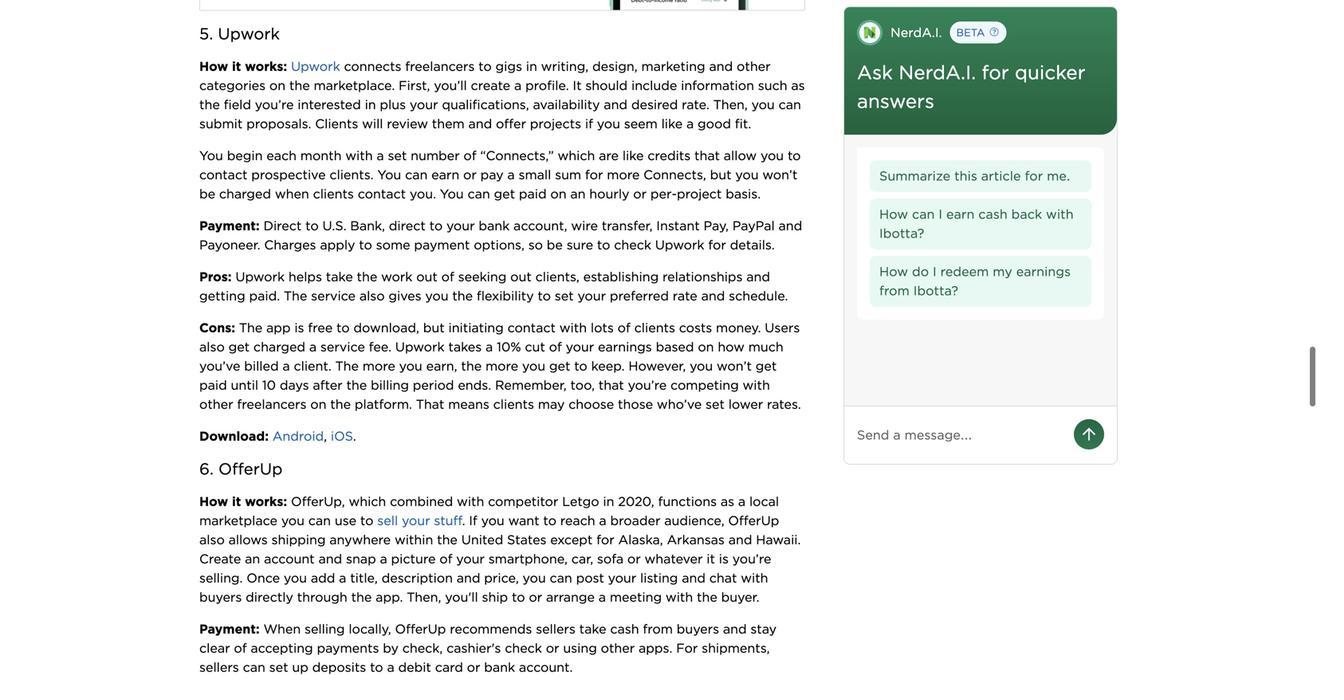 Task type: vqa. For each thing, say whether or not it's contained in the screenshot.
America's
no



Task type: locate. For each thing, give the bounding box(es) containing it.
1 vertical spatial sellers
[[199, 660, 239, 675]]

up
[[292, 660, 308, 675]]

audience,
[[664, 513, 724, 529]]

the app is free to download, but initiating contact with lots of clients costs money. users also get charged a service fee. upwork takes a 10% cut of your earnings based on how much you've billed a client. the more you earn, the more you get to keep. however, you won't get paid until 10 days after the billing period ends. remember, too, that you're competing with other freelancers on the platform. that means clients may choose those who've set lower rates.
[[199, 320, 804, 412]]

1 horizontal spatial which
[[558, 148, 595, 163]]

charged inside the app is free to download, but initiating contact with lots of clients costs money. users also get charged a service fee. upwork takes a 10% cut of your earnings based on how much you've billed a client. the more you earn, the more you get to keep. however, you won't get paid until 10 days after the billing period ends. remember, too, that you're competing with other freelancers on the platform. that means clients may choose those who've set lower rates.
[[253, 339, 305, 355]]

credits
[[648, 148, 691, 163]]

for inside the . if you want to reach a broader audience, offerup also allows shipping anywhere within the united states except for alaska, arkansas and hawaii. create an account and snap a picture of your smartphone, car, sofa or whatever it is you're selling. once you add a title, description and price, you can post your listing and chat with buyers directly through the app. then, you'll ship to or arrange a meeting with the buyer.
[[597, 532, 614, 548]]

your down first,
[[410, 97, 438, 112]]

when selling locally, offerup recommends sellers take cash from buyers and stay clear of accepting payments by check, cashier's check or using other apps. for shipments, sellers can set up deposits to a debit card or bank account.
[[199, 621, 780, 675]]

for down more information about beta image on the top
[[982, 61, 1009, 84]]

this
[[954, 168, 977, 184]]

like inside you begin each month with a set number of "connects," which are like credits that allow you to contact prospective clients. you can earn or pay a small sum for more connects, but you won't be charged when clients contact you. you can get paid on an hourly or per-project basis.
[[623, 148, 644, 163]]

the
[[284, 288, 307, 304], [239, 320, 262, 336], [335, 358, 359, 374]]

profile.
[[525, 78, 569, 93]]

1 vertical spatial freelancers
[[237, 397, 307, 412]]

contact down begin
[[199, 167, 248, 182]]

can down offerup,
[[308, 513, 331, 529]]

1 horizontal spatial but
[[710, 167, 732, 182]]

then, inside connects freelancers to gigs in writing, design, marketing and other categories on the marketplace. first, you'll create a profile. it should include information such as the field you're interested in plus your qualifications, availability and desired rate. then, you can submit proposals. clients will review them and offer projects if you seem like a good fit.
[[713, 97, 748, 112]]

0 vertical spatial bank
[[479, 218, 510, 234]]

0 vertical spatial earnings
[[1016, 264, 1071, 279]]

0 horizontal spatial but
[[423, 320, 445, 336]]

i inside the how do i redeem my earnings from ibotta?
[[933, 264, 937, 279]]

1 horizontal spatial then,
[[713, 97, 748, 112]]

0 vertical spatial freelancers
[[405, 59, 475, 74]]

per-
[[651, 186, 677, 202]]

and up information
[[709, 59, 733, 74]]

1 payment: from the top
[[199, 218, 263, 234]]

days
[[280, 377, 309, 393]]

states
[[507, 532, 547, 548]]

1 horizontal spatial i
[[939, 207, 943, 222]]

account.
[[519, 660, 573, 675]]

client.
[[294, 358, 331, 374]]

for inside you begin each month with a set number of "connects," which are like credits that allow you to contact prospective clients. you can earn or pay a small sum for more connects, but you won't be charged when clients contact you. you can get paid on an hourly or per-project basis.
[[585, 167, 603, 182]]

too,
[[570, 377, 595, 393]]

stuff
[[434, 513, 462, 529]]

your
[[410, 97, 438, 112], [446, 218, 475, 234], [578, 288, 606, 304], [566, 339, 594, 355], [402, 513, 430, 529], [456, 551, 485, 567], [608, 570, 636, 586]]

1 horizontal spatial is
[[719, 551, 729, 567]]

0 horizontal spatial won't
[[717, 358, 752, 374]]

be inside you begin each month with a set number of "connects," which are like credits that allow you to contact prospective clients. you can earn or pay a small sum for more connects, but you won't be charged when clients contact you. you can get paid on an hourly or per-project basis.
[[199, 186, 215, 202]]

freelancers up you'll
[[405, 59, 475, 74]]

upwork inside upwork helps take the work out of seeking out clients, establishing relationships and getting paid. the service also gives you the flexibility to set your preferred rate and schedule.
[[235, 269, 285, 285]]

1 horizontal spatial paid
[[519, 186, 547, 202]]

earn
[[431, 167, 459, 182], [946, 207, 975, 222]]

0 horizontal spatial you
[[199, 148, 223, 163]]

i
[[939, 207, 943, 222], [933, 264, 937, 279]]

options,
[[474, 237, 525, 253]]

you up billing
[[399, 358, 422, 374]]

getting
[[199, 288, 245, 304]]

0 vertical spatial buyers
[[199, 590, 242, 605]]

0 vertical spatial then,
[[713, 97, 748, 112]]

can inside when selling locally, offerup recommends sellers take cash from buyers and stay clear of accepting payments by check, cashier's check or using other apps. for shipments, sellers can set up deposits to a debit card or bank account.
[[243, 660, 265, 675]]

of right number
[[464, 148, 476, 163]]

0 vertical spatial ibotta?
[[879, 226, 924, 241]]

1 vertical spatial in
[[365, 97, 376, 112]]

ask nerda.i. for quicker answers
[[857, 61, 1086, 113]]

1 vertical spatial buyers
[[677, 621, 719, 637]]

of right clear
[[234, 641, 247, 656]]

to inside offerup, which combined with competitor letgo in 2020, functions as a local marketplace you can use to
[[360, 513, 374, 529]]

1 vertical spatial as
[[721, 494, 734, 509]]

for up sofa
[[597, 532, 614, 548]]

set down clients,
[[555, 288, 574, 304]]

on inside you begin each month with a set number of "connects," which are like credits that allow you to contact prospective clients. you can earn or pay a small sum for more connects, but you won't be charged when clients contact you. you can get paid on an hourly or per-project basis.
[[550, 186, 567, 202]]

. inside the . if you want to reach a broader audience, offerup also allows shipping anywhere within the united states except for alaska, arkansas and hawaii. create an account and snap a picture of your smartphone, car, sofa or whatever it is you're selling. once you add a title, description and price, you can post your listing and chat with buyers directly through the app. then, you'll ship to or arrange a meeting with the buyer.
[[462, 513, 465, 529]]

. right ,
[[353, 428, 356, 444]]

and down whatever
[[682, 570, 706, 586]]

1 horizontal spatial earnings
[[1016, 264, 1071, 279]]

which
[[558, 148, 595, 163], [349, 494, 386, 509]]

work
[[381, 269, 413, 285]]

car,
[[571, 551, 593, 567]]

1 vertical spatial clients
[[634, 320, 675, 336]]

it up chat
[[707, 551, 715, 567]]

2 vertical spatial contact
[[508, 320, 556, 336]]

1 vertical spatial i
[[933, 264, 937, 279]]

out up gives
[[416, 269, 438, 285]]

0 horizontal spatial contact
[[199, 167, 248, 182]]

connects
[[344, 59, 401, 74]]

2 payment: from the top
[[199, 621, 263, 637]]

0 vertical spatial you're
[[255, 97, 294, 112]]

can
[[779, 97, 801, 112], [405, 167, 428, 182], [468, 186, 490, 202], [912, 207, 935, 222], [308, 513, 331, 529], [550, 570, 572, 586], [243, 660, 265, 675]]

1 horizontal spatial won't
[[763, 167, 798, 182]]

on
[[269, 78, 286, 93], [550, 186, 567, 202], [698, 339, 714, 355], [310, 397, 326, 412]]

project
[[677, 186, 722, 202]]

keep.
[[591, 358, 625, 374]]

get up you've
[[228, 339, 250, 355]]

0 vertical spatial which
[[558, 148, 595, 163]]

won't inside the app is free to download, but initiating contact with lots of clients costs money. users also get charged a service fee. upwork takes a 10% cut of your earnings based on how much you've billed a client. the more you earn, the more you get to keep. however, you won't get paid until 10 days after the billing period ends. remember, too, that you're competing with other freelancers on the platform. that means clients may choose those who've set lower rates.
[[717, 358, 752, 374]]

1 horizontal spatial be
[[547, 237, 563, 253]]

bank down cashier's
[[484, 660, 515, 675]]

clients inside you begin each month with a set number of "connects," which are like credits that allow you to contact prospective clients. you can earn or pay a small sum for more connects, but you won't be charged when clients contact you. you can get paid on an hourly or per-project basis.
[[313, 186, 354, 202]]

charged down app
[[253, 339, 305, 355]]

rates.
[[767, 397, 801, 412]]

to inside you begin each month with a set number of "connects," which are like credits that allow you to contact prospective clients. you can earn or pay a small sum for more connects, but you won't be charged when clients contact you. you can get paid on an hourly or per-project basis.
[[788, 148, 801, 163]]

0 vertical spatial cash
[[978, 207, 1008, 222]]

offerup inside the . if you want to reach a broader audience, offerup also allows shipping anywhere within the united states except for alaska, arkansas and hawaii. create an account and snap a picture of your smartphone, car, sofa or whatever it is you're selling. once you add a title, description and price, you can post your listing and chat with buyers directly through the app. then, you'll ship to or arrange a meeting with the buyer.
[[728, 513, 779, 529]]

platform.
[[355, 397, 412, 412]]

of right "lots" on the top of the page
[[618, 320, 631, 336]]

5. upwork
[[199, 24, 280, 43]]

0 vertical spatial offerup
[[219, 460, 283, 479]]

1 horizontal spatial earn
[[946, 207, 975, 222]]

1 vertical spatial bank
[[484, 660, 515, 675]]

be inside direct to u.s. bank, direct to your bank account, wire transfer, instant pay, paypal and payoneer. charges apply to some payment options, so be sure to check upwork for details.
[[547, 237, 563, 253]]

1 horizontal spatial you
[[377, 167, 401, 182]]

cash down meeting
[[610, 621, 639, 637]]

to inside connects freelancers to gigs in writing, design, marketing and other categories on the marketplace. first, you'll create a profile. it should include information such as the field you're interested in plus your qualifications, availability and desired rate. then, you can submit proposals. clients will review them and offer projects if you seem like a good fit.
[[479, 59, 492, 74]]

i right do
[[933, 264, 937, 279]]

0 horizontal spatial you're
[[255, 97, 294, 112]]

0 vertical spatial be
[[199, 186, 215, 202]]

for
[[676, 641, 698, 656]]

payment: up clear
[[199, 621, 263, 637]]

sellers
[[536, 621, 576, 637], [199, 660, 239, 675]]

service inside upwork helps take the work out of seeking out clients, establishing relationships and getting paid. the service also gives you the flexibility to set your preferred rate and schedule.
[[311, 288, 356, 304]]

a left the local
[[738, 494, 746, 509]]

is inside the app is free to download, but initiating contact with lots of clients costs money. users also get charged a service fee. upwork takes a 10% cut of your earnings based on how much you've billed a client. the more you earn, the more you get to keep. however, you won't get paid until 10 days after the billing period ends. remember, too, that you're competing with other freelancers on the platform. that means clients may choose those who've set lower rates.
[[294, 320, 304, 336]]

1 vertical spatial which
[[349, 494, 386, 509]]

0 vertical spatial service
[[311, 288, 356, 304]]

or down alaska, at the bottom
[[627, 551, 641, 567]]

0 horizontal spatial i
[[933, 264, 937, 279]]

you down submit
[[199, 148, 223, 163]]

1 horizontal spatial cash
[[978, 207, 1008, 222]]

nerda.i. inside ask nerda.i. for quicker answers
[[899, 61, 976, 84]]

1 horizontal spatial from
[[879, 283, 910, 299]]

2 vertical spatial in
[[603, 494, 614, 509]]

. left "if"
[[462, 513, 465, 529]]

2 vertical spatial you
[[440, 186, 464, 202]]

0 horizontal spatial earnings
[[598, 339, 652, 355]]

Message Entry text field
[[857, 426, 1061, 445]]

0 horizontal spatial check
[[505, 641, 542, 656]]

0 vertical spatial other
[[737, 59, 771, 74]]

works: up categories
[[245, 59, 287, 74]]

take inside when selling locally, offerup recommends sellers take cash from buyers and stay clear of accepting payments by check, cashier's check or using other apps. for shipments, sellers can set up deposits to a debit card or bank account.
[[579, 621, 606, 637]]

sell your stuff link
[[377, 513, 462, 529]]

of inside you begin each month with a set number of "connects," which are like credits that allow you to contact prospective clients. you can earn or pay a small sum for more connects, but you won't be charged when clients contact you. you can get paid on an hourly or per-project basis.
[[464, 148, 476, 163]]

fit.
[[735, 116, 751, 131]]

i for redeem
[[933, 264, 937, 279]]

can up "arrange"
[[550, 570, 572, 586]]

0 vertical spatial nerda.i.
[[891, 25, 942, 40]]

2 vertical spatial other
[[601, 641, 635, 656]]

be up payoneer. on the top of page
[[199, 186, 215, 202]]

you're inside connects freelancers to gigs in writing, design, marketing and other categories on the marketplace. first, you'll create a profile. it should include information such as the field you're interested in plus your qualifications, availability and desired rate. then, you can submit proposals. clients will review them and offer projects if you seem like a good fit.
[[255, 97, 294, 112]]

1 vertical spatial works:
[[245, 494, 287, 509]]

in
[[526, 59, 537, 74], [365, 97, 376, 112], [603, 494, 614, 509]]

like down desired
[[661, 116, 683, 131]]

check down transfer, on the left
[[614, 237, 651, 253]]

1 vertical spatial cash
[[610, 621, 639, 637]]

works:
[[245, 59, 287, 74], [245, 494, 287, 509]]

be
[[199, 186, 215, 202], [547, 237, 563, 253]]

set inside you begin each month with a set number of "connects," which are like credits that allow you to contact prospective clients. you can earn or pay a small sum for more connects, but you won't be charged when clients contact you. you can get paid on an hourly or per-project basis.
[[388, 148, 407, 163]]

1 vertical spatial service
[[320, 339, 365, 355]]

for inside summarize this article for me. button
[[1025, 168, 1043, 184]]

1 vertical spatial payment:
[[199, 621, 263, 637]]

1 horizontal spatial check
[[614, 237, 651, 253]]

how inside how can i earn cash back with ibotta?
[[879, 207, 908, 222]]

0 horizontal spatial offerup
[[219, 460, 283, 479]]

how do i redeem my earnings from ibotta?
[[879, 264, 1071, 299]]

plus
[[380, 97, 406, 112]]

you right you.
[[440, 186, 464, 202]]

is
[[294, 320, 304, 336], [719, 551, 729, 567]]

availability
[[533, 97, 600, 112]]

also inside the app is free to download, but initiating contact with lots of clients costs money. users also get charged a service fee. upwork takes a 10% cut of your earnings based on how much you've billed a client. the more you earn, the more you get to keep. however, you won't get paid until 10 days after the billing period ends. remember, too, that you're competing with other freelancers on the platform. that means clients may choose those who've set lower rates.
[[199, 339, 225, 355]]

means
[[448, 397, 489, 412]]

cash inside how can i earn cash back with ibotta?
[[978, 207, 1008, 222]]

payment: for when selling locally, offerup recommends sellers take cash from buyers and stay clear of accepting payments by check, cashier's check or using other apps. for shipments, sellers can set up deposits to a debit card or bank account.
[[199, 621, 263, 637]]

paid down you've
[[199, 377, 227, 393]]

in inside offerup, which combined with competitor letgo in 2020, functions as a local marketplace you can use to
[[603, 494, 614, 509]]

1 vertical spatial from
[[643, 621, 673, 637]]

which up sell on the left bottom of page
[[349, 494, 386, 509]]

for down are
[[585, 167, 603, 182]]

1 vertical spatial also
[[199, 339, 225, 355]]

also
[[359, 288, 385, 304], [199, 339, 225, 355], [199, 532, 225, 548]]

1 horizontal spatial freelancers
[[405, 59, 475, 74]]

0 horizontal spatial freelancers
[[237, 397, 307, 412]]

then, up fit.
[[713, 97, 748, 112]]

works: for how it works:
[[245, 494, 287, 509]]

cash
[[978, 207, 1008, 222], [610, 621, 639, 637]]

your inside direct to u.s. bank, direct to your bank account, wire transfer, instant pay, paypal and payoneer. charges apply to some payment options, so be sure to check upwork for details.
[[446, 218, 475, 234]]

1 vertical spatial be
[[547, 237, 563, 253]]

you're inside the . if you want to reach a broader audience, offerup also allows shipping anywhere within the united states except for alaska, arkansas and hawaii. create an account and snap a picture of your smartphone, car, sofa or whatever it is you're selling. once you add a title, description and price, you can post your listing and chat with buyers directly through the app. then, you'll ship to or arrange a meeting with the buyer.
[[733, 551, 771, 567]]

won't inside you begin each month with a set number of "connects," which are like credits that allow you to contact prospective clients. you can earn or pay a small sum for more connects, but you won't be charged when clients contact you. you can get paid on an hourly or per-project basis.
[[763, 167, 798, 182]]

i inside how can i earn cash back with ibotta?
[[939, 207, 943, 222]]

direct to u.s. bank, direct to your bank account, wire transfer, instant pay, paypal and payoneer. charges apply to some payment options, so be sure to check upwork for details.
[[199, 218, 806, 253]]

take inside upwork helps take the work out of seeking out clients, establishing relationships and getting paid. the service also gives you the flexibility to set your preferred rate and schedule.
[[326, 269, 353, 285]]

it for how it works: upwork
[[232, 59, 241, 74]]

and right paypal
[[779, 218, 802, 234]]

offerup down the local
[[728, 513, 779, 529]]

0 vertical spatial contact
[[199, 167, 248, 182]]

within
[[395, 532, 433, 548]]

ibotta? inside the how do i redeem my earnings from ibotta?
[[913, 283, 958, 299]]

freelancers down the 10
[[237, 397, 307, 412]]

1 vertical spatial check
[[505, 641, 542, 656]]

how up categories
[[199, 59, 228, 74]]

month
[[300, 148, 342, 163]]

you're
[[255, 97, 294, 112], [628, 377, 667, 393], [733, 551, 771, 567]]

a down post
[[599, 590, 606, 605]]

be right so on the left
[[547, 237, 563, 253]]

then, down description
[[407, 590, 441, 605]]

but inside the app is free to download, but initiating contact with lots of clients costs money. users also get charged a service fee. upwork takes a 10% cut of your earnings based on how much you've billed a client. the more you earn, the more you get to keep. however, you won't get paid until 10 days after the billing period ends. remember, too, that you're competing with other freelancers on the platform. that means clients may choose those who've set lower rates.
[[423, 320, 445, 336]]

but down allow
[[710, 167, 732, 182]]

ibotta? inside how can i earn cash back with ibotta?
[[879, 226, 924, 241]]

works: up marketplace
[[245, 494, 287, 509]]

like right are
[[623, 148, 644, 163]]

0 horizontal spatial an
[[245, 551, 260, 567]]

chat
[[709, 570, 737, 586]]

0 vertical spatial paid
[[519, 186, 547, 202]]

check inside when selling locally, offerup recommends sellers take cash from buyers and stay clear of accepting payments by check, cashier's check or using other apps. for shipments, sellers can set up deposits to a debit card or bank account.
[[505, 641, 542, 656]]

how for how it works:
[[199, 494, 228, 509]]

but up earn,
[[423, 320, 445, 336]]

0 horizontal spatial earn
[[431, 167, 459, 182]]

more down 10% at the bottom left
[[486, 358, 518, 374]]

also inside upwork helps take the work out of seeking out clients, establishing relationships and getting paid. the service also gives you the flexibility to set your preferred rate and schedule.
[[359, 288, 385, 304]]

good
[[698, 116, 731, 131]]

i for earn
[[939, 207, 943, 222]]

you begin each month with a set number of "connects," which are like credits that allow you to contact prospective clients. you can earn or pay a small sum for more connects, but you won't be charged when clients contact you. you can get paid on an hourly or per-project basis.
[[199, 148, 805, 202]]

0 horizontal spatial is
[[294, 320, 304, 336]]

0 vertical spatial from
[[879, 283, 910, 299]]

instant
[[656, 218, 700, 234]]

of down payment
[[441, 269, 454, 285]]

a inside offerup, which combined with competitor letgo in 2020, functions as a local marketplace you can use to
[[738, 494, 746, 509]]

1 vertical spatial is
[[719, 551, 729, 567]]

it up marketplace
[[232, 494, 241, 509]]

and up shipments,
[[723, 621, 747, 637]]

2 vertical spatial the
[[335, 358, 359, 374]]

0 vertical spatial works:
[[245, 59, 287, 74]]

1 vertical spatial like
[[623, 148, 644, 163]]

other inside connects freelancers to gigs in writing, design, marketing and other categories on the marketplace. first, you'll create a profile. it should include information such as the field you're interested in plus your qualifications, availability and desired rate. then, you can submit proposals. clients will review them and offer projects if you seem like a good fit.
[[737, 59, 771, 74]]

in right gigs
[[526, 59, 537, 74]]

as right such
[[791, 78, 805, 93]]

like inside connects freelancers to gigs in writing, design, marketing and other categories on the marketplace. first, you'll create a profile. it should include information such as the field you're interested in plus your qualifications, availability and desired rate. then, you can submit proposals. clients will review them and offer projects if you seem like a good fit.
[[661, 116, 683, 131]]

ibotta? up do
[[879, 226, 924, 241]]

0 vertical spatial won't
[[763, 167, 798, 182]]

0 vertical spatial earn
[[431, 167, 459, 182]]

get inside you begin each month with a set number of "connects," which are like credits that allow you to contact prospective clients. you can earn or pay a small sum for more connects, but you won't be charged when clients contact you. you can get paid on an hourly or per-project basis.
[[494, 186, 515, 202]]

from inside when selling locally, offerup recommends sellers take cash from buyers and stay clear of accepting payments by check, cashier's check or using other apps. for shipments, sellers can set up deposits to a debit card or bank account.
[[643, 621, 673, 637]]

1 horizontal spatial take
[[579, 621, 606, 637]]

to down clients,
[[538, 288, 551, 304]]

meeting
[[610, 590, 662, 605]]

article
[[981, 168, 1021, 184]]

1 vertical spatial that
[[599, 377, 624, 393]]

how can i earn cash back with ibotta?
[[879, 207, 1074, 241]]

1 works: from the top
[[245, 59, 287, 74]]

offerup
[[219, 460, 283, 479], [728, 513, 779, 529], [395, 621, 446, 637]]

0 vertical spatial but
[[710, 167, 732, 182]]

your up payment
[[446, 218, 475, 234]]

rate
[[673, 288, 697, 304]]

you down smartphone,
[[523, 570, 546, 586]]

that down the good
[[694, 148, 720, 163]]

1 horizontal spatial in
[[526, 59, 537, 74]]

can inside connects freelancers to gigs in writing, design, marketing and other categories on the marketplace. first, you'll create a profile. it should include information such as the field you're interested in plus your qualifications, availability and desired rate. then, you can submit proposals. clients will review them and offer projects if you seem like a good fit.
[[779, 97, 801, 112]]

you're up proposals.
[[255, 97, 294, 112]]

direct
[[389, 218, 426, 234]]

a left 10% at the bottom left
[[486, 339, 493, 355]]

to down by
[[370, 660, 383, 675]]

you'll
[[445, 590, 478, 605]]

set down competing
[[706, 397, 725, 412]]

as left the local
[[721, 494, 734, 509]]

paid inside the app is free to download, but initiating contact with lots of clients costs money. users also get charged a service fee. upwork takes a 10% cut of your earnings based on how much you've billed a client. the more you earn, the more you get to keep. however, you won't get paid until 10 days after the billing period ends. remember, too, that you're competing with other freelancers on the platform. that means clients may choose those who've set lower rates.
[[199, 377, 227, 393]]

also inside the . if you want to reach a broader audience, offerup also allows shipping anywhere within the united states except for alaska, arkansas and hawaii. create an account and snap a picture of your smartphone, car, sofa or whatever it is you're selling. once you add a title, description and price, you can post your listing and chat with buyers directly through the app. then, you'll ship to or arrange a meeting with the buyer.
[[199, 532, 225, 548]]

sure
[[567, 237, 593, 253]]

2 horizontal spatial in
[[603, 494, 614, 509]]

take down apply
[[326, 269, 353, 285]]

whatever
[[645, 551, 703, 567]]

qualifications,
[[442, 97, 529, 112]]

2 works: from the top
[[245, 494, 287, 509]]

a right "add"
[[339, 570, 346, 586]]

2 horizontal spatial the
[[335, 358, 359, 374]]

me.
[[1047, 168, 1071, 184]]

answers
[[857, 90, 934, 113]]

other down until
[[199, 397, 233, 412]]

how for how can i earn cash back with ibotta?
[[879, 207, 908, 222]]

a inside when selling locally, offerup recommends sellers take cash from buyers and stay clear of accepting payments by check, cashier's check or using other apps. for shipments, sellers can set up deposits to a debit card or bank account.
[[387, 660, 394, 675]]

1 vertical spatial you
[[377, 167, 401, 182]]

how
[[199, 59, 228, 74], [879, 207, 908, 222], [879, 264, 908, 279], [199, 494, 228, 509]]

with up buyer.
[[741, 570, 768, 586]]

a up days
[[283, 358, 290, 374]]

1 vertical spatial the
[[239, 320, 262, 336]]

2 horizontal spatial contact
[[508, 320, 556, 336]]

when
[[275, 186, 309, 202]]

gigs
[[496, 59, 522, 74]]

paid
[[519, 186, 547, 202], [199, 377, 227, 393]]

bank,
[[350, 218, 385, 234]]

money.
[[716, 320, 761, 336]]

payment:
[[199, 218, 263, 234], [199, 621, 263, 637]]

ibotta? for do
[[913, 283, 958, 299]]

you down account
[[284, 570, 307, 586]]

other
[[737, 59, 771, 74], [199, 397, 233, 412], [601, 641, 635, 656]]

an down allows
[[245, 551, 260, 567]]

relationships
[[663, 269, 743, 285]]

an down sum
[[570, 186, 586, 202]]

1 horizontal spatial .
[[462, 513, 465, 529]]

earnings up the keep.
[[598, 339, 652, 355]]

cash left the back
[[978, 207, 1008, 222]]

won't
[[763, 167, 798, 182], [717, 358, 752, 374]]

. if you want to reach a broader audience, offerup also allows shipping anywhere within the united states except for alaska, arkansas and hawaii. create an account and snap a picture of your smartphone, car, sofa or whatever it is you're selling. once you add a title, description and price, you can post your listing and chat with buyers directly through the app. then, you'll ship to or arrange a meeting with the buyer.
[[199, 513, 805, 605]]

buyers inside the . if you want to reach a broader audience, offerup also allows shipping anywhere within the united states except for alaska, arkansas and hawaii. create an account and snap a picture of your smartphone, car, sofa or whatever it is you're selling. once you add a title, description and price, you can post your listing and chat with buyers directly through the app. then, you'll ship to or arrange a meeting with the buyer.
[[199, 590, 242, 605]]

2 out from the left
[[510, 269, 532, 285]]

0 vertical spatial that
[[694, 148, 720, 163]]

an inside you begin each month with a set number of "connects," which are like credits that allow you to contact prospective clients. you can earn or pay a small sum for more connects, but you won't be charged when clients contact you. you can get paid on an hourly or per-project basis.
[[570, 186, 586, 202]]

1 horizontal spatial contact
[[358, 186, 406, 202]]

if
[[585, 116, 593, 131]]

for left me.
[[1025, 168, 1043, 184]]

0 horizontal spatial take
[[326, 269, 353, 285]]

also down "work" on the top of the page
[[359, 288, 385, 304]]

earnings inside the app is free to download, but initiating contact with lots of clients costs money. users also get charged a service fee. upwork takes a 10% cut of your earnings based on how much you've billed a client. the more you earn, the more you get to keep. however, you won't get paid until 10 days after the billing period ends. remember, too, that you're competing with other freelancers on the platform. that means clients may choose those who've set lower rates.
[[598, 339, 652, 355]]

contact inside the app is free to download, but initiating contact with lots of clients costs money. users also get charged a service fee. upwork takes a 10% cut of your earnings based on how much you've billed a client. the more you earn, the more you get to keep. however, you won't get paid until 10 days after the billing period ends. remember, too, that you're competing with other freelancers on the platform. that means clients may choose those who've set lower rates.
[[508, 320, 556, 336]]

buyers down selling.
[[199, 590, 242, 605]]

1 vertical spatial then,
[[407, 590, 441, 605]]

clients,
[[535, 269, 580, 285]]

how it works:
[[199, 494, 287, 509]]

it up categories
[[232, 59, 241, 74]]

how inside the how do i redeem my earnings from ibotta?
[[879, 264, 908, 279]]

1 out from the left
[[416, 269, 438, 285]]

you down such
[[752, 97, 775, 112]]

quicker
[[1015, 61, 1086, 84]]

from inside the how do i redeem my earnings from ibotta?
[[879, 283, 910, 299]]

upwork
[[218, 24, 280, 43], [291, 59, 340, 74], [655, 237, 704, 253], [235, 269, 285, 285], [395, 339, 445, 355]]

0 horizontal spatial paid
[[199, 377, 227, 393]]

submit
[[199, 116, 243, 131]]

selling.
[[199, 570, 243, 586]]

0 vertical spatial is
[[294, 320, 304, 336]]

1 vertical spatial nerda.i.
[[899, 61, 976, 84]]

offerup up how it works:
[[219, 460, 283, 479]]

upwork up earn,
[[395, 339, 445, 355]]

fee.
[[369, 339, 391, 355]]

1 horizontal spatial that
[[694, 148, 720, 163]]

or left 'per-'
[[633, 186, 647, 202]]

except
[[550, 532, 593, 548]]

set inside when selling locally, offerup recommends sellers take cash from buyers and stay clear of accepting payments by check, cashier's check or using other apps. for shipments, sellers can set up deposits to a debit card or bank account.
[[269, 660, 288, 675]]

0 horizontal spatial as
[[721, 494, 734, 509]]

the down helps
[[284, 288, 307, 304]]

with inside you begin each month with a set number of "connects," which are like credits that allow you to contact prospective clients. you can earn or pay a small sum for more connects, but you won't be charged when clients contact you. you can get paid on an hourly or per-project basis.
[[345, 148, 373, 163]]

it for how it works:
[[232, 494, 241, 509]]

that inside you begin each month with a set number of "connects," which are like credits that allow you to contact prospective clients. you can earn or pay a small sum for more connects, but you won't be charged when clients contact you. you can get paid on an hourly or per-project basis.
[[694, 148, 720, 163]]

service inside the app is free to download, but initiating contact with lots of clients costs money. users also get charged a service fee. upwork takes a 10% cut of your earnings based on how much you've billed a client. the more you earn, the more you get to keep. however, you won't get paid until 10 days after the billing period ends. remember, too, that you're competing with other freelancers on the platform. that means clients may choose those who've set lower rates.
[[320, 339, 365, 355]]



Task type: describe. For each thing, give the bounding box(es) containing it.
0 horizontal spatial sellers
[[199, 660, 239, 675]]

to up payment
[[429, 218, 443, 234]]

may
[[538, 397, 565, 412]]

using
[[563, 641, 597, 656]]

of inside when selling locally, offerup recommends sellers take cash from buyers and stay clear of accepting payments by check, cashier's check or using other apps. for shipments, sellers can set up deposits to a debit card or bank account.
[[234, 641, 247, 656]]

sum
[[555, 167, 581, 182]]

direct
[[263, 218, 302, 234]]

the left "work" on the top of the page
[[357, 269, 377, 285]]

how do i redeem my earnings from ibotta? button
[[870, 256, 1092, 307]]

with left "lots" on the top of the page
[[560, 320, 587, 336]]

more inside you begin each month with a set number of "connects," which are like credits that allow you to contact prospective clients. you can earn or pay a small sum for more connects, but you won't be charged when clients contact you. you can get paid on an hourly or per-project basis.
[[607, 167, 640, 182]]

and inside direct to u.s. bank, direct to your bank account, wire transfer, instant pay, paypal and payoneer. charges apply to some payment options, so be sure to check upwork for details.
[[779, 218, 802, 234]]

clients
[[315, 116, 358, 131]]

and left hawaii.
[[728, 532, 752, 548]]

number
[[411, 148, 460, 163]]

some
[[376, 237, 410, 253]]

can inside offerup, which combined with competitor letgo in 2020, functions as a local marketplace you can use to
[[308, 513, 331, 529]]

1 horizontal spatial sellers
[[536, 621, 576, 637]]

to left u.s.
[[305, 218, 319, 234]]

you right "if"
[[481, 513, 505, 529]]

each
[[267, 148, 297, 163]]

my
[[993, 264, 1012, 279]]

more information about beta image
[[950, 19, 1009, 45]]

you down cut
[[522, 358, 545, 374]]

app.
[[376, 590, 403, 605]]

the down chat
[[697, 590, 717, 605]]

your up within
[[402, 513, 430, 529]]

cash inside when selling locally, offerup recommends sellers take cash from buyers and stay clear of accepting payments by check, cashier's check or using other apps. for shipments, sellers can set up deposits to a debit card or bank account.
[[610, 621, 639, 637]]

hourly
[[589, 186, 629, 202]]

0 horizontal spatial more
[[363, 358, 395, 374]]

on down costs
[[698, 339, 714, 355]]

your inside the app is free to download, but initiating contact with lots of clients costs money. users also get charged a service fee. upwork takes a 10% cut of your earnings based on how much you've billed a client. the more you earn, the more you get to keep. however, you won't get paid until 10 days after the billing period ends. remember, too, that you're competing with other freelancers on the platform. that means clients may choose those who've set lower rates.
[[566, 339, 594, 355]]

however,
[[629, 358, 686, 374]]

upwork inside the app is free to download, but initiating contact with lots of clients costs money. users also get charged a service fee. upwork takes a 10% cut of your earnings based on how much you've billed a client. the more you earn, the more you get to keep. however, you won't get paid until 10 days after the billing period ends. remember, too, that you're competing with other freelancers on the platform. that means clients may choose those who've set lower rates.
[[395, 339, 445, 355]]

can down pay
[[468, 186, 490, 202]]

the down title,
[[351, 590, 372, 605]]

with up the lower
[[743, 377, 770, 393]]

other inside the app is free to download, but initiating contact with lots of clients costs money. users also get charged a service fee. upwork takes a 10% cut of your earnings based on how much you've billed a client. the more you earn, the more you get to keep. however, you won't get paid until 10 days after the billing period ends. remember, too, that you're competing with other freelancers on the platform. that means clients may choose those who've set lower rates.
[[199, 397, 233, 412]]

the down 'seeking'
[[452, 288, 473, 304]]

to up too,
[[574, 358, 587, 374]]

your inside connects freelancers to gigs in writing, design, marketing and other categories on the marketplace. first, you'll create a profile. it should include information such as the field you're interested in plus your qualifications, availability and desired rate. then, you can submit proposals. clients will review them and offer projects if you seem like a good fit.
[[410, 97, 438, 112]]

you'll
[[434, 78, 467, 93]]

the up ends.
[[461, 358, 482, 374]]

earn inside how can i earn cash back with ibotta?
[[946, 207, 975, 222]]

you up competing
[[690, 358, 713, 374]]

a down gigs
[[514, 78, 522, 93]]

you.
[[410, 186, 436, 202]]

it inside the . if you want to reach a broader audience, offerup also allows shipping anywhere within the united states except for alaska, arkansas and hawaii. create an account and snap a picture of your smartphone, car, sofa or whatever it is you're selling. once you add a title, description and price, you can post your listing and chat with buyers directly through the app. then, you'll ship to or arrange a meeting with the buyer.
[[707, 551, 715, 567]]

a right pay
[[507, 167, 515, 182]]

how
[[718, 339, 745, 355]]

account
[[264, 551, 315, 567]]

payment: for direct to u.s. bank, direct to your bank account, wire transfer, instant pay, paypal and payoneer. charges apply to some payment options, so be sure to check upwork for details.
[[199, 218, 263, 234]]

takes
[[448, 339, 482, 355]]

choose
[[569, 397, 614, 412]]

earn inside you begin each month with a set number of "connects," which are like credits that allow you to contact prospective clients. you can earn or pay a small sum for more connects, but you won't be charged when clients contact you. you can get paid on an hourly or per-project basis.
[[431, 167, 459, 182]]

android
[[272, 428, 324, 444]]

your down united
[[456, 551, 485, 567]]

of inside upwork helps take the work out of seeking out clients, establishing relationships and getting paid. the service also gives you the flexibility to set your preferred rate and schedule.
[[441, 269, 454, 285]]

you inside offerup, which combined with competitor letgo in 2020, functions as a local marketplace you can use to
[[281, 513, 305, 529]]

for inside ask nerda.i. for quicker answers
[[982, 61, 1009, 84]]

2 horizontal spatial you
[[440, 186, 464, 202]]

the right after
[[346, 377, 367, 393]]

to inside when selling locally, offerup recommends sellers take cash from buyers and stay clear of accepting payments by check, cashier's check or using other apps. for shipments, sellers can set up deposits to a debit card or bank account.
[[370, 660, 383, 675]]

with inside how can i earn cash back with ibotta?
[[1046, 207, 1074, 222]]

2 horizontal spatial clients
[[634, 320, 675, 336]]

earnings inside the how do i redeem my earnings from ibotta?
[[1016, 264, 1071, 279]]

sell your stuff
[[377, 513, 462, 529]]

clients.
[[330, 167, 374, 182]]

field
[[224, 97, 251, 112]]

to inside upwork helps take the work out of seeking out clients, establishing relationships and getting paid. the service also gives you the flexibility to set your preferred rate and schedule.
[[538, 288, 551, 304]]

deposits
[[312, 660, 366, 675]]

schedule.
[[729, 288, 788, 304]]

allow
[[724, 148, 757, 163]]

to right free
[[336, 320, 350, 336]]

set inside upwork helps take the work out of seeking out clients, establishing relationships and getting paid. the service also gives you the flexibility to set your preferred rate and schedule.
[[555, 288, 574, 304]]

a right reach
[[599, 513, 607, 529]]

who've
[[657, 397, 702, 412]]

you've
[[199, 358, 240, 374]]

through
[[297, 590, 347, 605]]

ship
[[482, 590, 508, 605]]

competing
[[671, 377, 739, 393]]

and up schedule.
[[747, 269, 770, 285]]

arkansas
[[667, 532, 725, 548]]

or left pay
[[463, 167, 477, 182]]

directly
[[246, 590, 293, 605]]

and up you'll
[[457, 570, 480, 586]]

as inside offerup, which combined with competitor letgo in 2020, functions as a local marketplace you can use to
[[721, 494, 734, 509]]

2 vertical spatial clients
[[493, 397, 534, 412]]

alaska,
[[618, 532, 663, 548]]

with down listing
[[666, 590, 693, 605]]

which inside you begin each month with a set number of "connects," which are like credits that allow you to contact prospective clients. you can earn or pay a small sum for more connects, but you won't be charged when clients contact you. you can get paid on an hourly or per-project basis.
[[558, 148, 595, 163]]

should
[[585, 78, 628, 93]]

and down should
[[604, 97, 628, 112]]

you're inside the app is free to download, but initiating contact with lots of clients costs money. users also get charged a service fee. upwork takes a 10% cut of your earnings based on how much you've billed a client. the more you earn, the more you get to keep. however, you won't get paid until 10 days after the billing period ends. remember, too, that you're competing with other freelancers on the platform. that means clients may choose those who've set lower rates.
[[628, 377, 667, 393]]

add
[[311, 570, 335, 586]]

card
[[435, 660, 463, 675]]

how for how it works: upwork
[[199, 59, 228, 74]]

,
[[324, 428, 327, 444]]

which inside offerup, which combined with competitor letgo in 2020, functions as a local marketplace you can use to
[[349, 494, 386, 509]]

upwork up interested
[[291, 59, 340, 74]]

the down stuff
[[437, 532, 458, 548]]

of inside the . if you want to reach a broader audience, offerup also allows shipping anywhere within the united states except for alaska, arkansas and hawaii. create an account and snap a picture of your smartphone, car, sofa or whatever it is you're selling. once you add a title, description and price, you can post your listing and chat with buyers directly through the app. then, you'll ship to or arrange a meeting with the buyer.
[[440, 551, 452, 567]]

ends.
[[458, 377, 491, 393]]

and down relationships
[[701, 288, 725, 304]]

freelancers inside connects freelancers to gigs in writing, design, marketing and other categories on the marketplace. first, you'll create a profile. it should include information such as the field you're interested in plus your qualifications, availability and desired rate. then, you can submit proposals. clients will review them and offer projects if you seem like a good fit.
[[405, 59, 475, 74]]

pay,
[[704, 218, 729, 234]]

you right if
[[597, 116, 620, 131]]

establishing
[[583, 269, 659, 285]]

android link
[[272, 428, 324, 444]]

seem
[[624, 116, 658, 131]]

set inside the app is free to download, but initiating contact with lots of clients costs money. users also get charged a service fee. upwork takes a 10% cut of your earnings based on how much you've billed a client. the more you earn, the more you get to keep. however, you won't get paid until 10 days after the billing period ends. remember, too, that you're competing with other freelancers on the platform. that means clients may choose those who've set lower rates.
[[706, 397, 725, 412]]

allows
[[228, 532, 268, 548]]

can inside the . if you want to reach a broader audience, offerup also allows shipping anywhere within the united states except for alaska, arkansas and hawaii. create an account and snap a picture of your smartphone, car, sofa or whatever it is you're selling. once you add a title, description and price, you can post your listing and chat with buyers directly through the app. then, you'll ship to or arrange a meeting with the buyer.
[[550, 570, 572, 586]]

and down qualifications,
[[468, 116, 492, 131]]

0 vertical spatial you
[[199, 148, 223, 163]]

works: for how it works: upwork
[[245, 59, 287, 74]]

that inside the app is free to download, but initiating contact with lots of clients costs money. users also get charged a service fee. upwork takes a 10% cut of your earnings based on how much you've billed a client. the more you earn, the more you get to keep. however, you won't get paid until 10 days after the billing period ends. remember, too, that you're competing with other freelancers on the platform. that means clients may choose those who've set lower rates.
[[599, 377, 624, 393]]

your down sofa
[[608, 570, 636, 586]]

or down cashier's
[[467, 660, 480, 675]]

a right 'snap'
[[380, 551, 387, 567]]

for inside direct to u.s. bank, direct to your bank account, wire transfer, instant pay, paypal and payoneer. charges apply to some payment options, so be sure to check upwork for details.
[[708, 237, 726, 253]]

with inside offerup, which combined with competitor letgo in 2020, functions as a local marketplace you can use to
[[457, 494, 484, 509]]

accepting
[[251, 641, 313, 656]]

offerup inside when selling locally, offerup recommends sellers take cash from buyers and stay clear of accepting payments by check, cashier's check or using other apps. for shipments, sellers can set up deposits to a debit card or bank account.
[[395, 621, 446, 637]]

offerup, which combined with competitor letgo in 2020, functions as a local marketplace you can use to
[[199, 494, 783, 529]]

paypal
[[733, 218, 775, 234]]

snap
[[346, 551, 376, 567]]

offerup,
[[291, 494, 345, 509]]

but inside you begin each month with a set number of "connects," which are like credits that allow you to contact prospective clients. you can earn or pay a small sum for more connects, but you won't be charged when clients contact you. you can get paid on an hourly or per-project basis.
[[710, 167, 732, 182]]

other inside when selling locally, offerup recommends sellers take cash from buyers and stay clear of accepting payments by check, cashier's check or using other apps. for shipments, sellers can set up deposits to a debit card or bank account.
[[601, 641, 635, 656]]

the up submit
[[199, 97, 220, 112]]

then, inside the . if you want to reach a broader audience, offerup also allows shipping anywhere within the united states except for alaska, arkansas and hawaii. create an account and snap a picture of your smartphone, car, sofa or whatever it is you're selling. once you add a title, description and price, you can post your listing and chat with buyers directly through the app. then, you'll ship to or arrange a meeting with the buyer.
[[407, 590, 441, 605]]

marketplace.
[[314, 78, 395, 93]]

0 horizontal spatial .
[[353, 428, 356, 444]]

0 horizontal spatial in
[[365, 97, 376, 112]]

buyer.
[[721, 590, 759, 605]]

shipments,
[[702, 641, 770, 656]]

your inside upwork helps take the work out of seeking out clients, establishing relationships and getting paid. the service also gives you the flexibility to set your preferred rate and schedule.
[[578, 288, 606, 304]]

those
[[618, 397, 653, 412]]

as inside connects freelancers to gigs in writing, design, marketing and other categories on the marketplace. first, you'll create a profile. it should include information such as the field you're interested in plus your qualifications, availability and desired rate. then, you can submit proposals. clients will review them and offer projects if you seem like a good fit.
[[791, 78, 805, 93]]

a up client.
[[309, 339, 317, 355]]

apps.
[[639, 641, 672, 656]]

you right allow
[[761, 148, 784, 163]]

and inside when selling locally, offerup recommends sellers take cash from buyers and stay clear of accepting payments by check, cashier's check or using other apps. for shipments, sellers can set up deposits to a debit card or bank account.
[[723, 621, 747, 637]]

upwork inside direct to u.s. bank, direct to your bank account, wire transfer, instant pay, paypal and payoneer. charges apply to some payment options, so be sure to check upwork for details.
[[655, 237, 704, 253]]

freelancers inside the app is free to download, but initiating contact with lots of clients costs money. users also get charged a service fee. upwork takes a 10% cut of your earnings based on how much you've billed a client. the more you earn, the more you get to keep. however, you won't get paid until 10 days after the billing period ends. remember, too, that you're competing with other freelancers on the platform. that means clients may choose those who've set lower rates.
[[237, 397, 307, 412]]

to right ship
[[512, 590, 525, 605]]

to down bank,
[[359, 237, 372, 253]]

the down upwork link on the left of the page
[[289, 78, 310, 93]]

a down will
[[377, 148, 384, 163]]

helps
[[289, 269, 322, 285]]

upwork up how it works: upwork
[[218, 24, 280, 43]]

is inside the . if you want to reach a broader audience, offerup also allows shipping anywhere within the united states except for alaska, arkansas and hawaii. create an account and snap a picture of your smartphone, car, sofa or whatever it is you're selling. once you add a title, description and price, you can post your listing and chat with buyers directly through the app. then, you'll ship to or arrange a meeting with the buyer.
[[719, 551, 729, 567]]

check inside direct to u.s. bank, direct to your bank account, wire transfer, instant pay, paypal and payoneer. charges apply to some payment options, so be sure to check upwork for details.
[[614, 237, 651, 253]]

and up "add"
[[318, 551, 342, 567]]

can up you.
[[405, 167, 428, 182]]

paid inside you begin each month with a set number of "connects," which are like credits that allow you to contact prospective clients. you can earn or pay a small sum for more connects, but you won't be charged when clients contact you. you can get paid on an hourly or per-project basis.
[[519, 186, 547, 202]]

back
[[1012, 207, 1042, 222]]

create
[[471, 78, 510, 93]]

or left "arrange"
[[529, 590, 542, 605]]

ibotta? for can
[[879, 226, 924, 241]]

get up remember,
[[549, 358, 570, 374]]

of right cut
[[549, 339, 562, 355]]

title,
[[350, 570, 378, 586]]

on down after
[[310, 397, 326, 412]]

until
[[231, 377, 258, 393]]

information
[[681, 78, 754, 93]]

can inside how can i earn cash back with ibotta?
[[912, 207, 935, 222]]

on inside connects freelancers to gigs in writing, design, marketing and other categories on the marketplace. first, you'll create a profile. it should include information such as the field you're interested in plus your qualifications, availability and desired rate. then, you can submit proposals. clients will review them and offer projects if you seem like a good fit.
[[269, 78, 286, 93]]

bank inside when selling locally, offerup recommends sellers take cash from buyers and stay clear of accepting payments by check, cashier's check or using other apps. for shipments, sellers can set up deposits to a debit card or bank account.
[[484, 660, 515, 675]]

0 vertical spatial in
[[526, 59, 537, 74]]

broader
[[610, 513, 661, 529]]

an inside the . if you want to reach a broader audience, offerup also allows shipping anywhere within the united states except for alaska, arkansas and hawaii. create an account and snap a picture of your smartphone, car, sofa or whatever it is you're selling. once you add a title, description and price, you can post your listing and chat with buyers directly through the app. then, you'll ship to or arrange a meeting with the buyer.
[[245, 551, 260, 567]]

u.s.
[[323, 218, 346, 234]]

flexibility
[[477, 288, 534, 304]]

to right sure at the top of page
[[597, 237, 610, 253]]

the inside upwork helps take the work out of seeking out clients, establishing relationships and getting paid. the service also gives you the flexibility to set your preferred rate and schedule.
[[284, 288, 307, 304]]

to right want
[[543, 513, 557, 529]]

basis.
[[726, 186, 761, 202]]

once
[[247, 570, 280, 586]]

or up account.
[[546, 641, 559, 656]]

you inside upwork helps take the work out of seeking out clients, establishing relationships and getting paid. the service also gives you the flexibility to set your preferred rate and schedule.
[[425, 288, 449, 304]]

summarize this article for me. button
[[870, 160, 1092, 192]]

summarize
[[879, 168, 951, 184]]

connects freelancers to gigs in writing, design, marketing and other categories on the marketplace. first, you'll create a profile. it should include information such as the field you're interested in plus your qualifications, availability and desired rate. then, you can submit proposals. clients will review them and offer projects if you seem like a good fit.
[[199, 59, 809, 131]]

buyers inside when selling locally, offerup recommends sellers take cash from buyers and stay clear of accepting payments by check, cashier's check or using other apps. for shipments, sellers can set up deposits to a debit card or bank account.
[[677, 621, 719, 637]]

get down much
[[756, 358, 777, 374]]

interested
[[298, 97, 361, 112]]

earn,
[[426, 358, 457, 374]]

summarize this article for me.
[[879, 168, 1071, 184]]

much
[[748, 339, 784, 355]]

how for how do i redeem my earnings from ibotta?
[[879, 264, 908, 279]]

a down rate.
[[686, 116, 694, 131]]

them
[[432, 116, 465, 131]]

the down after
[[330, 397, 351, 412]]

you up basis.
[[735, 167, 759, 182]]

categories
[[199, 78, 266, 93]]

payments
[[317, 641, 379, 656]]

it
[[573, 78, 582, 93]]

1 horizontal spatial more
[[486, 358, 518, 374]]

create
[[199, 551, 241, 567]]

upwork link
[[291, 59, 340, 74]]

bank inside direct to u.s. bank, direct to your bank account, wire transfer, instant pay, paypal and payoneer. charges apply to some payment options, so be sure to check upwork for details.
[[479, 218, 510, 234]]

include
[[631, 78, 677, 93]]

"connects,"
[[480, 148, 554, 163]]

10
[[262, 377, 276, 393]]

charged inside you begin each month with a set number of "connects," which are like credits that allow you to contact prospective clients. you can earn or pay a small sum for more connects, but you won't be charged when clients contact you. you can get paid on an hourly or per-project basis.
[[219, 186, 271, 202]]



